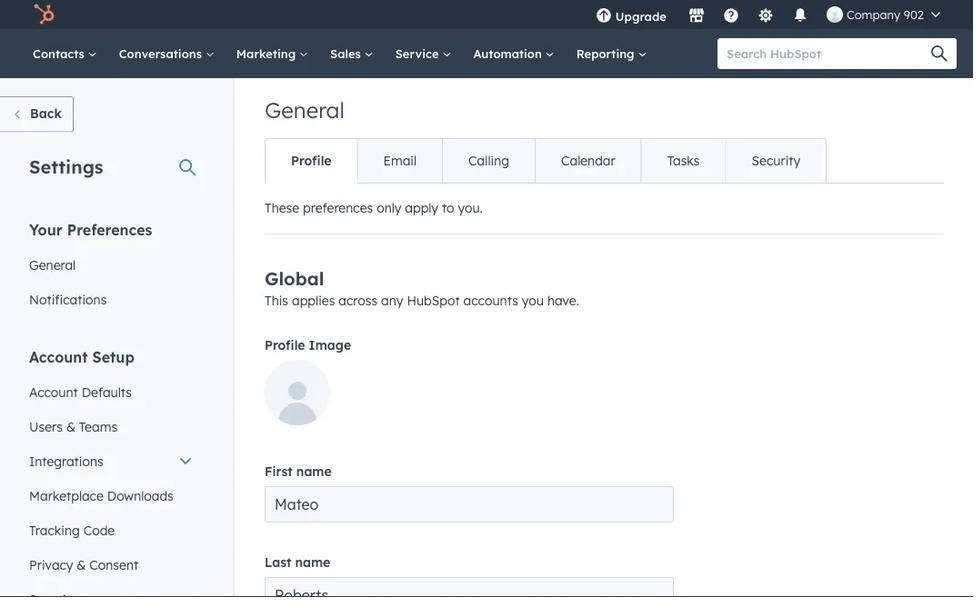 Task type: describe. For each thing, give the bounding box(es) containing it.
these preferences only apply to you.
[[265, 200, 483, 216]]

first
[[265, 464, 293, 480]]

conversations
[[119, 46, 206, 61]]

search image
[[932, 46, 948, 62]]

account setup
[[29, 348, 135, 366]]

hubspot
[[407, 293, 460, 309]]

defaults
[[82, 385, 132, 400]]

sales link
[[319, 29, 385, 78]]

notifications image
[[793, 8, 809, 25]]

security
[[752, 153, 801, 169]]

downloads
[[107, 488, 174, 504]]

account setup element
[[18, 347, 204, 598]]

only
[[377, 200, 402, 216]]

settings image
[[758, 8, 774, 25]]

these
[[265, 200, 300, 216]]

privacy & consent
[[29, 557, 138, 573]]

apply
[[405, 200, 439, 216]]

marketing link
[[226, 29, 319, 78]]

integrations button
[[18, 445, 204, 479]]

marketplace downloads link
[[18, 479, 204, 514]]

users & teams link
[[18, 410, 204, 445]]

marketplaces button
[[678, 0, 716, 29]]

marketing
[[236, 46, 299, 61]]

help button
[[716, 0, 747, 29]]

search button
[[923, 38, 957, 69]]

consent
[[89, 557, 138, 573]]

applies
[[292, 293, 335, 309]]

calling link
[[442, 139, 535, 183]]

any
[[381, 293, 404, 309]]

last
[[265, 555, 292, 571]]

settings link
[[747, 0, 785, 29]]

902
[[904, 7, 925, 22]]

profile for profile
[[291, 153, 332, 169]]

settings
[[29, 155, 103, 178]]

this
[[265, 293, 289, 309]]

edit button
[[265, 360, 330, 432]]

sales
[[330, 46, 365, 61]]

contacts link
[[22, 29, 108, 78]]

account for account defaults
[[29, 385, 78, 400]]

automation link
[[463, 29, 566, 78]]

account for account setup
[[29, 348, 88, 366]]

code
[[83, 523, 115, 539]]

help image
[[723, 8, 740, 25]]

notifications button
[[785, 0, 816, 29]]

marketplace downloads
[[29, 488, 174, 504]]

hubspot image
[[33, 4, 55, 25]]

integrations
[[29, 454, 103, 470]]

preferences
[[67, 221, 152, 239]]

company 902 button
[[816, 0, 952, 29]]

Last name text field
[[265, 578, 674, 598]]

& for users
[[66, 419, 75, 435]]

security link
[[726, 139, 827, 183]]

tracking
[[29, 523, 80, 539]]

calendar
[[562, 153, 616, 169]]

contacts
[[33, 46, 88, 61]]

setup
[[92, 348, 135, 366]]

to
[[442, 200, 455, 216]]

image
[[309, 338, 351, 354]]

upgrade
[[616, 9, 667, 24]]

1 horizontal spatial general
[[265, 96, 345, 124]]

hubspot link
[[22, 4, 68, 25]]

preferences
[[303, 200, 373, 216]]



Task type: locate. For each thing, give the bounding box(es) containing it.
general link
[[18, 248, 204, 283]]

calendar link
[[535, 139, 641, 183]]

0 vertical spatial &
[[66, 419, 75, 435]]

1 vertical spatial general
[[29, 257, 76, 273]]

navigation
[[265, 138, 827, 184]]

account defaults
[[29, 385, 132, 400]]

conversations link
[[108, 29, 226, 78]]

name for first name
[[297, 464, 332, 480]]

back
[[30, 106, 62, 122]]

have.
[[548, 293, 580, 309]]

1 vertical spatial name
[[295, 555, 331, 571]]

users & teams
[[29, 419, 117, 435]]

name right first
[[297, 464, 332, 480]]

profile left image
[[265, 338, 305, 354]]

across
[[339, 293, 378, 309]]

marketplaces image
[[689, 8, 705, 25]]

tracking code
[[29, 523, 115, 539]]

back link
[[0, 96, 74, 132]]

0 vertical spatial general
[[265, 96, 345, 124]]

& for privacy
[[77, 557, 86, 573]]

service
[[396, 46, 443, 61]]

teams
[[79, 419, 117, 435]]

first name
[[265, 464, 332, 480]]

reporting link
[[566, 29, 658, 78]]

upgrade image
[[596, 8, 612, 25]]

general
[[265, 96, 345, 124], [29, 257, 76, 273]]

0 horizontal spatial general
[[29, 257, 76, 273]]

your
[[29, 221, 63, 239]]

general inside 'link'
[[29, 257, 76, 273]]

tasks link
[[641, 139, 726, 183]]

name
[[297, 464, 332, 480], [295, 555, 331, 571]]

tracking code link
[[18, 514, 204, 548]]

& right 'users'
[[66, 419, 75, 435]]

0 horizontal spatial &
[[66, 419, 75, 435]]

navigation containing profile
[[265, 138, 827, 184]]

0 vertical spatial name
[[297, 464, 332, 480]]

First name text field
[[265, 487, 674, 523]]

calling
[[469, 153, 510, 169]]

global
[[265, 268, 324, 290]]

2 account from the top
[[29, 385, 78, 400]]

mateo roberts image
[[827, 6, 844, 23]]

account
[[29, 348, 88, 366], [29, 385, 78, 400]]

profile for profile image
[[265, 338, 305, 354]]

account up 'users'
[[29, 385, 78, 400]]

0 vertical spatial account
[[29, 348, 88, 366]]

notifications
[[29, 292, 107, 308]]

last name
[[265, 555, 331, 571]]

your preferences element
[[18, 220, 204, 317]]

marketplace
[[29, 488, 104, 504]]

& right privacy
[[77, 557, 86, 573]]

menu
[[585, 0, 952, 36]]

privacy & consent link
[[18, 548, 204, 583]]

accounts
[[464, 293, 519, 309]]

company
[[847, 7, 901, 22]]

tasks
[[668, 153, 700, 169]]

Search HubSpot search field
[[718, 38, 941, 69]]

notifications link
[[18, 283, 204, 317]]

your preferences
[[29, 221, 152, 239]]

you.
[[458, 200, 483, 216]]

name for last name
[[295, 555, 331, 571]]

1 horizontal spatial &
[[77, 557, 86, 573]]

account up account defaults
[[29, 348, 88, 366]]

service link
[[385, 29, 463, 78]]

you
[[522, 293, 544, 309]]

1 vertical spatial profile
[[265, 338, 305, 354]]

users
[[29, 419, 63, 435]]

email
[[384, 153, 417, 169]]

account defaults link
[[18, 375, 204, 410]]

profile
[[291, 153, 332, 169], [265, 338, 305, 354]]

profile up preferences on the left of page
[[291, 153, 332, 169]]

1 account from the top
[[29, 348, 88, 366]]

global this applies across any hubspot accounts you have.
[[265, 268, 580, 309]]

profile image
[[265, 338, 351, 354]]

reporting
[[577, 46, 638, 61]]

automation
[[474, 46, 546, 61]]

general down your
[[29, 257, 76, 273]]

0 vertical spatial profile
[[291, 153, 332, 169]]

menu containing company 902
[[585, 0, 952, 36]]

general up profile link
[[265, 96, 345, 124]]

privacy
[[29, 557, 73, 573]]

company 902
[[847, 7, 925, 22]]

1 vertical spatial &
[[77, 557, 86, 573]]

profile link
[[266, 139, 357, 183]]

email link
[[357, 139, 442, 183]]

name right "last" on the left bottom
[[295, 555, 331, 571]]

1 vertical spatial account
[[29, 385, 78, 400]]

&
[[66, 419, 75, 435], [77, 557, 86, 573]]



Task type: vqa. For each thing, say whether or not it's contained in the screenshot.
Cancel BUTTON
no



